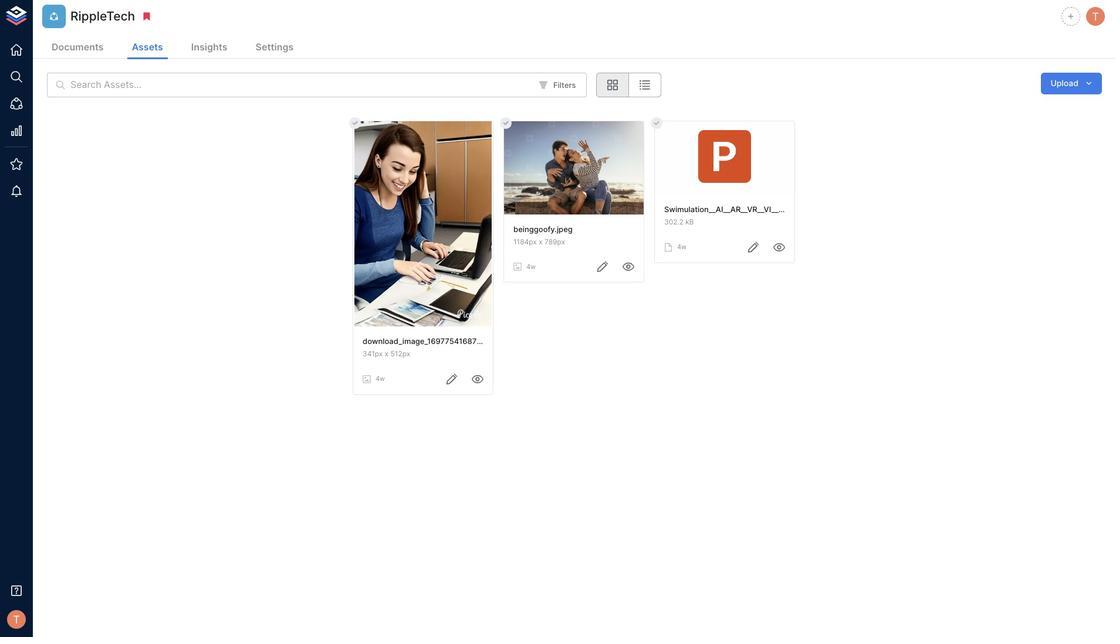 Task type: vqa. For each thing, say whether or not it's contained in the screenshot.
the left T button
yes



Task type: describe. For each thing, give the bounding box(es) containing it.
insights
[[191, 41, 227, 53]]

download_image_1697754168778.png
[[363, 337, 502, 346]]

4w for download_image_1697754168778.png
[[376, 375, 385, 383]]

t for right t button
[[1092, 10, 1099, 23]]

filters button
[[536, 76, 579, 94]]

1184px
[[514, 237, 537, 246]]

settings link
[[251, 36, 298, 59]]

341px
[[363, 350, 383, 358]]

beinggoofy.jpeg 1184px x 789px
[[514, 225, 573, 246]]

t for leftmost t button
[[13, 614, 20, 627]]

assets link
[[127, 36, 168, 59]]

Search Assets... text field
[[70, 73, 532, 97]]

settings
[[256, 41, 294, 53]]

kb
[[686, 218, 694, 227]]

download_image_1697754168778.png 341px x 512px
[[363, 337, 502, 358]]



Task type: locate. For each thing, give the bounding box(es) containing it.
1 vertical spatial t
[[13, 614, 20, 627]]

0 horizontal spatial x
[[385, 350, 389, 358]]

1 vertical spatial x
[[385, 350, 389, 358]]

302.2
[[664, 218, 684, 227]]

1 horizontal spatial 4w
[[526, 263, 536, 271]]

4w
[[677, 243, 687, 251], [526, 263, 536, 271], [376, 375, 385, 383]]

rippletech
[[70, 9, 135, 24]]

1 horizontal spatial t
[[1092, 10, 1099, 23]]

x inside 'download_image_1697754168778.png 341px x 512px'
[[385, 350, 389, 358]]

4w for swimulation__ai__ar__vr__vi__and_haptic_feedback.pptx
[[677, 243, 687, 251]]

1 vertical spatial 4w
[[526, 263, 536, 271]]

2 vertical spatial 4w
[[376, 375, 385, 383]]

4w down 1184px
[[526, 263, 536, 271]]

x down beinggoofy.jpeg at the top
[[539, 237, 543, 246]]

documents
[[52, 41, 104, 53]]

1 horizontal spatial t button
[[1085, 5, 1107, 28]]

4w down "341px" at the bottom left of the page
[[376, 375, 385, 383]]

swimulation__ai__ar__vr__vi__and_haptic_feedback.pptx 302.2 kb
[[664, 205, 878, 227]]

512px
[[391, 350, 410, 358]]

2 horizontal spatial 4w
[[677, 243, 687, 251]]

x for download_image_1697754168778.png
[[385, 350, 389, 358]]

filters
[[553, 80, 576, 90]]

1 vertical spatial t button
[[4, 607, 29, 633]]

4w down 'kb'
[[677, 243, 687, 251]]

assets
[[132, 41, 163, 53]]

x
[[539, 237, 543, 246], [385, 350, 389, 358]]

documents link
[[47, 36, 108, 59]]

0 vertical spatial t
[[1092, 10, 1099, 23]]

insights link
[[187, 36, 232, 59]]

beinggoofy.jpeg
[[514, 225, 573, 234]]

4w for beinggoofy.jpeg
[[526, 263, 536, 271]]

0 horizontal spatial t
[[13, 614, 20, 627]]

remove bookmark image
[[141, 11, 152, 22]]

0 horizontal spatial t button
[[4, 607, 29, 633]]

group
[[597, 73, 662, 97]]

0 vertical spatial t button
[[1085, 5, 1107, 28]]

upload
[[1051, 78, 1079, 88]]

t button
[[1085, 5, 1107, 28], [4, 607, 29, 633]]

x inside the "beinggoofy.jpeg 1184px x 789px"
[[539, 237, 543, 246]]

0 horizontal spatial 4w
[[376, 375, 385, 383]]

0 vertical spatial 4w
[[677, 243, 687, 251]]

1 horizontal spatial x
[[539, 237, 543, 246]]

t
[[1092, 10, 1099, 23], [13, 614, 20, 627]]

swimulation__ai__ar__vr__vi__and_haptic_feedback.pptx
[[664, 205, 878, 214]]

upload button
[[1041, 73, 1102, 94]]

0 vertical spatial x
[[539, 237, 543, 246]]

x for beinggoofy.jpeg
[[539, 237, 543, 246]]

789px
[[545, 237, 565, 246]]

x left 512px on the bottom left of page
[[385, 350, 389, 358]]



